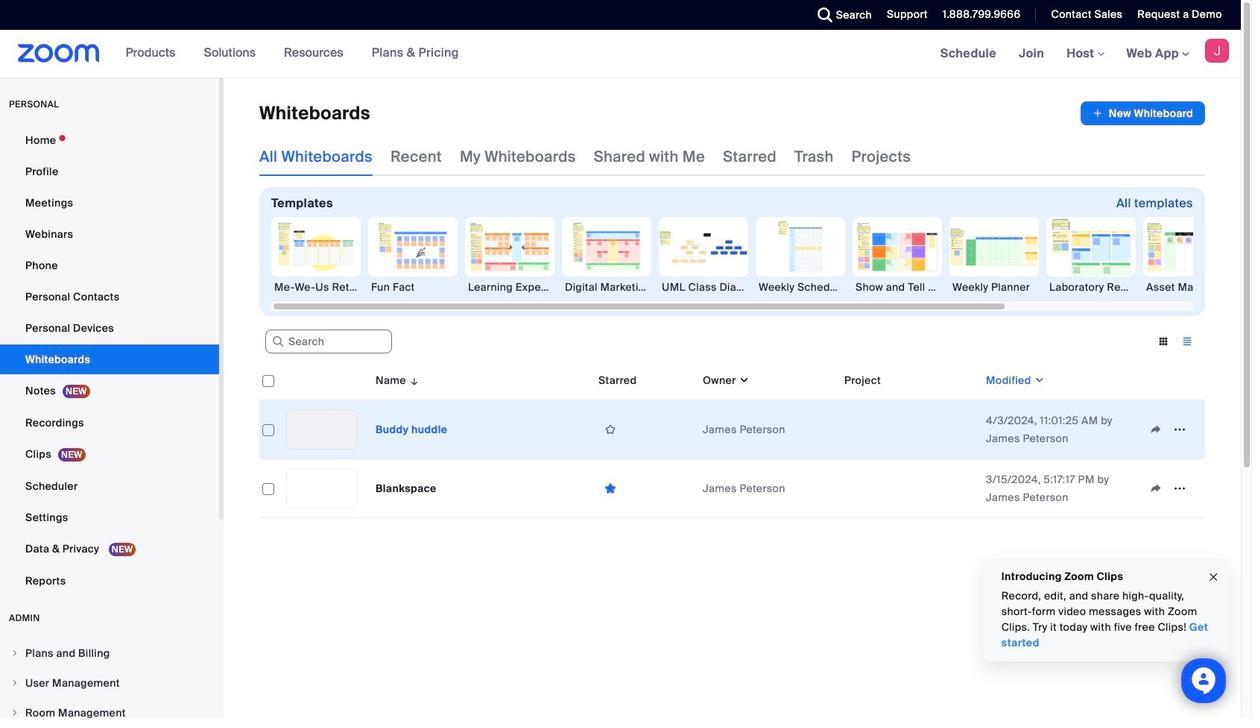 Task type: vqa. For each thing, say whether or not it's contained in the screenshot.
Add to Outlook Calendar (.ics) icon
no



Task type: locate. For each thing, give the bounding box(es) containing it.
1 cell from the top
[[839, 400, 980, 459]]

3 right image from the top
[[10, 708, 19, 717]]

menu item
[[0, 639, 219, 667], [0, 669, 219, 697], [0, 699, 219, 718]]

1 vertical spatial menu item
[[0, 669, 219, 697]]

weekly planner element
[[950, 280, 1039, 295]]

1 vertical spatial application
[[259, 361, 1217, 529]]

banner
[[0, 30, 1241, 78]]

1 menu item from the top
[[0, 639, 219, 667]]

cell for more options for buddy huddle image
[[839, 400, 980, 459]]

2 vertical spatial right image
[[10, 708, 19, 717]]

cell for more options for blankspace icon
[[839, 459, 980, 518]]

fun fact element
[[368, 280, 458, 295]]

asset management element
[[1144, 280, 1233, 295]]

2 vertical spatial menu item
[[0, 699, 219, 718]]

close image
[[1208, 569, 1220, 586]]

right image for 1st menu item from the bottom of the admin menu menu
[[10, 708, 19, 717]]

digital marketing canvas element
[[562, 280, 652, 295]]

cell
[[839, 400, 980, 459], [839, 459, 980, 518]]

2 menu item from the top
[[0, 669, 219, 697]]

2 cell from the top
[[839, 459, 980, 518]]

1 vertical spatial right image
[[10, 678, 19, 687]]

profile picture image
[[1206, 39, 1229, 63]]

personal menu menu
[[0, 125, 219, 597]]

1 right image from the top
[[10, 649, 19, 658]]

admin menu menu
[[0, 639, 219, 718]]

0 vertical spatial application
[[1081, 101, 1206, 125]]

application
[[1081, 101, 1206, 125], [259, 361, 1217, 529]]

0 vertical spatial menu item
[[0, 639, 219, 667]]

0 vertical spatial right image
[[10, 649, 19, 658]]

click to unstar the whiteboard blankspace image
[[599, 481, 623, 495]]

right image
[[10, 649, 19, 658], [10, 678, 19, 687], [10, 708, 19, 717]]

buddy huddle element
[[376, 423, 448, 436]]

zoom logo image
[[18, 44, 100, 63]]

2 right image from the top
[[10, 678, 19, 687]]

more options for blankspace image
[[1168, 482, 1192, 495]]

more options for buddy huddle image
[[1168, 423, 1192, 436]]

add image
[[1093, 106, 1103, 121]]

product information navigation
[[115, 30, 470, 78]]



Task type: describe. For each thing, give the bounding box(es) containing it.
down image
[[736, 373, 750, 388]]

show and tell with a twist element
[[853, 280, 942, 295]]

thumbnail of blankspace image
[[287, 469, 357, 508]]

laboratory report element
[[1047, 280, 1136, 295]]

grid mode, not selected image
[[1152, 335, 1176, 348]]

meetings navigation
[[930, 30, 1241, 78]]

buddy huddle, modified at apr 03, 2024 by james peterson, link image
[[286, 409, 358, 450]]

right image for 3rd menu item from the bottom of the admin menu menu
[[10, 649, 19, 658]]

click to star the whiteboard buddy huddle image
[[599, 423, 623, 436]]

learning experience canvas element
[[465, 280, 555, 295]]

3 menu item from the top
[[0, 699, 219, 718]]

tabs of all whiteboard page tab list
[[259, 137, 911, 176]]

arrow down image
[[406, 371, 420, 389]]

me-we-us retrospective element
[[271, 280, 361, 295]]

right image for second menu item from the top
[[10, 678, 19, 687]]

thumbnail of buddy huddle image
[[287, 410, 357, 449]]

uml class diagram element
[[659, 280, 749, 295]]

Search text field
[[265, 330, 392, 354]]

blankspace element
[[376, 482, 437, 495]]

list mode, selected image
[[1176, 335, 1200, 348]]

weekly schedule element
[[756, 280, 846, 295]]



